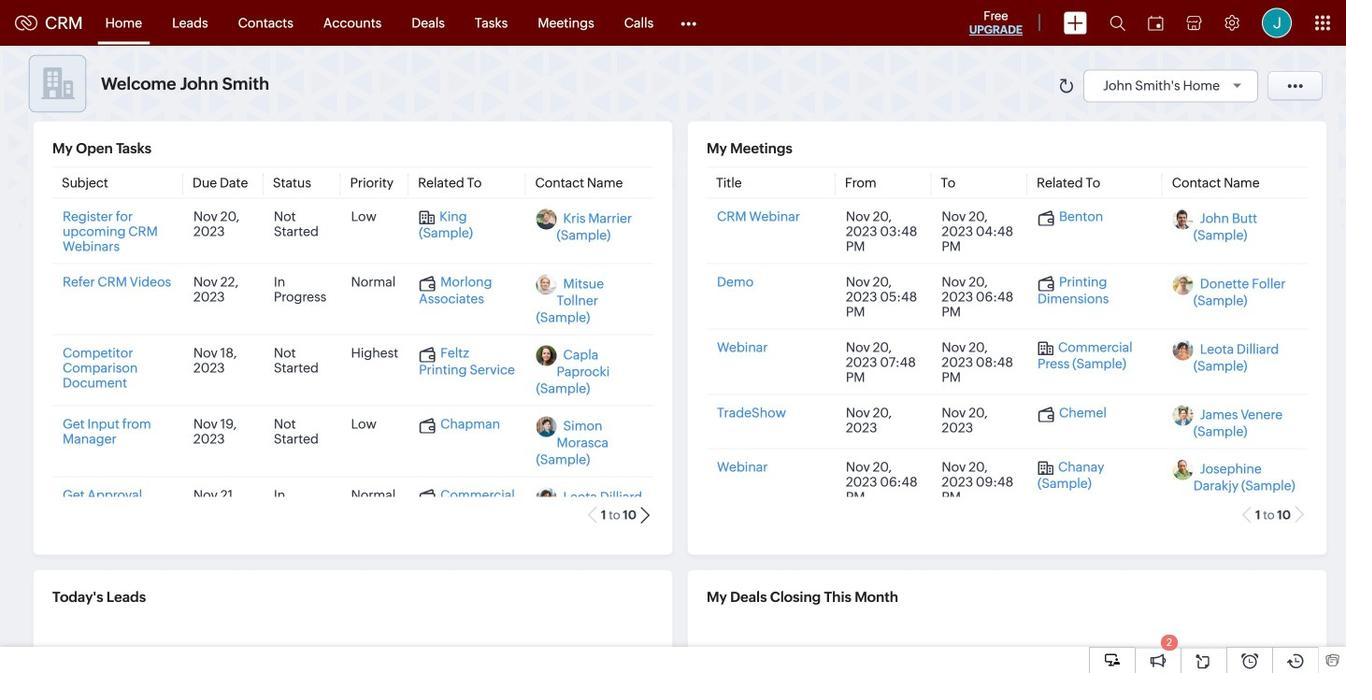Task type: vqa. For each thing, say whether or not it's contained in the screenshot.
the Calendar image
yes



Task type: describe. For each thing, give the bounding box(es) containing it.
calendar image
[[1148, 15, 1164, 30]]

profile element
[[1251, 0, 1304, 45]]

create menu element
[[1053, 0, 1099, 45]]

Other Modules field
[[669, 8, 709, 38]]

search element
[[1099, 0, 1137, 46]]

search image
[[1110, 15, 1126, 31]]



Task type: locate. For each thing, give the bounding box(es) containing it.
logo image
[[15, 15, 37, 30]]

profile image
[[1262, 8, 1292, 38]]

create menu image
[[1064, 12, 1088, 34]]



